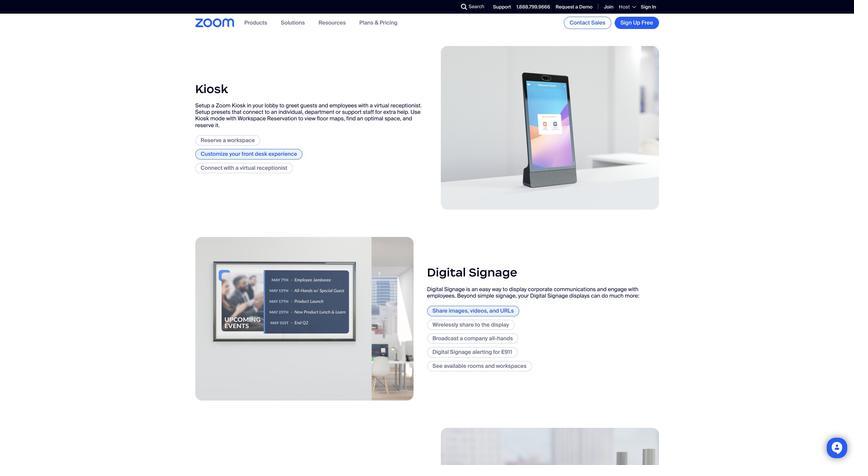 Task type: locate. For each thing, give the bounding box(es) containing it.
display right the
[[491, 321, 509, 328]]

digital signage element
[[195, 237, 659, 401]]

display right way
[[509, 286, 527, 293]]

a
[[575, 4, 578, 10], [211, 102, 214, 109], [370, 102, 373, 109], [223, 137, 226, 144], [235, 164, 239, 171], [460, 335, 463, 342]]

and left engage
[[597, 286, 607, 293]]

0 horizontal spatial sign
[[620, 19, 632, 26]]

host
[[619, 4, 630, 10]]

1 vertical spatial kiosk
[[232, 102, 246, 109]]

a left company
[[460, 335, 463, 342]]

a up optimal on the top of the page
[[370, 102, 373, 109]]

a inside the broadcast a company all-hands button
[[460, 335, 463, 342]]

receptionist.
[[390, 102, 422, 109]]

engage
[[608, 286, 627, 293]]

1 vertical spatial for
[[493, 349, 500, 356]]

zoom logo image
[[195, 18, 234, 27]]

floor
[[317, 115, 328, 122]]

for left e911
[[493, 349, 500, 356]]

an right is
[[472, 286, 478, 293]]

digital right "signage,"
[[530, 292, 546, 299]]

join link
[[604, 4, 613, 10]]

2 horizontal spatial an
[[472, 286, 478, 293]]

digital up share
[[427, 286, 443, 293]]

an left individual,
[[271, 109, 277, 116]]

to left view
[[298, 115, 303, 122]]

a for broadcast a company all-hands
[[460, 335, 463, 342]]

help.
[[397, 109, 409, 116]]

your left the "front"
[[229, 150, 240, 158]]

1 vertical spatial display
[[491, 321, 509, 328]]

signage inside button
[[450, 349, 471, 356]]

sales
[[591, 19, 605, 26]]

digital inside button
[[432, 349, 449, 356]]

contact
[[570, 19, 590, 26]]

an right find
[[357, 115, 363, 122]]

1 horizontal spatial your
[[253, 102, 263, 109]]

kiosk left 'mode'
[[195, 115, 209, 122]]

for right staff
[[375, 109, 382, 116]]

host button
[[619, 4, 635, 10]]

0 vertical spatial sign
[[641, 4, 651, 10]]

support
[[493, 4, 511, 10]]

digital
[[427, 265, 466, 280], [427, 286, 443, 293], [530, 292, 546, 299], [432, 349, 449, 356]]

setup left presets
[[195, 102, 210, 109]]

signage for digital signage is an easy way to display corporate communications and engage with employees. beyond simple signage, your digital signage displays can do much more:
[[444, 286, 465, 293]]

customize
[[201, 150, 228, 158]]

kiosk up zoom on the left top
[[195, 81, 228, 96]]

sign left 'in'
[[641, 4, 651, 10]]

reservation
[[267, 115, 297, 122]]

None search field
[[436, 1, 463, 12]]

signage for digital signage alerting for e911
[[450, 349, 471, 356]]

signage up available
[[450, 349, 471, 356]]

signage
[[469, 265, 517, 280], [444, 286, 465, 293], [547, 292, 568, 299], [450, 349, 471, 356]]

with up optimal on the top of the page
[[358, 102, 368, 109]]

1 vertical spatial your
[[229, 150, 240, 158]]

a down customize your front desk experience button
[[235, 164, 239, 171]]

an
[[271, 109, 277, 116], [357, 115, 363, 122], [472, 286, 478, 293]]

0 horizontal spatial for
[[375, 109, 382, 116]]

way
[[492, 286, 501, 293]]

for inside 'setup a zoom kiosk in your lobby to greet guests and employees with a virtual receptionist. setup presets that connect to an individual, department or support staff for extra help. use kiosk mode with workspace reservation to view floor maps, find an optimal space, and reserve it.'
[[375, 109, 382, 116]]

contact sales link
[[564, 17, 611, 29]]

and left the urls
[[489, 307, 499, 314]]

virtual down customize your front desk experience button
[[240, 164, 255, 171]]

a left demo
[[575, 4, 578, 10]]

digital for digital signage is an easy way to display corporate communications and engage with employees. beyond simple signage, your digital signage displays can do much more:
[[427, 286, 443, 293]]

support
[[342, 109, 362, 116]]

0 horizontal spatial virtual
[[240, 164, 255, 171]]

up
[[633, 19, 640, 26]]

1 vertical spatial sign
[[620, 19, 632, 26]]

display
[[509, 286, 527, 293], [491, 321, 509, 328]]

0 vertical spatial your
[[253, 102, 263, 109]]

solutions
[[281, 19, 305, 26]]

kiosk
[[195, 81, 228, 96], [232, 102, 246, 109], [195, 115, 209, 122]]

front
[[242, 150, 254, 158]]

your right "signage,"
[[518, 292, 529, 299]]

0 vertical spatial display
[[509, 286, 527, 293]]

it.
[[215, 122, 220, 129]]

a right reserve on the left of page
[[223, 137, 226, 144]]

signage left displays
[[547, 292, 568, 299]]

search image
[[461, 4, 467, 10], [461, 4, 467, 10]]

0 horizontal spatial your
[[229, 150, 240, 158]]

with right engage
[[628, 286, 638, 293]]

view
[[305, 115, 316, 122]]

and
[[319, 102, 328, 109], [403, 115, 412, 122], [597, 286, 607, 293], [489, 307, 499, 314], [485, 362, 495, 370]]

signage for digital signage
[[469, 265, 517, 280]]

1 horizontal spatial for
[[493, 349, 500, 356]]

virtual right staff
[[374, 102, 389, 109]]

urls
[[500, 307, 514, 314]]

hands
[[497, 335, 513, 342]]

sign for sign in
[[641, 4, 651, 10]]

signage left is
[[444, 286, 465, 293]]

sign up free
[[620, 19, 653, 26]]

to right way
[[503, 286, 508, 293]]

your right in
[[253, 102, 263, 109]]

for inside button
[[493, 349, 500, 356]]

setup up reserve
[[195, 109, 210, 116]]

sign in link
[[641, 4, 656, 10]]

your
[[253, 102, 263, 109], [229, 150, 240, 158], [518, 292, 529, 299]]

for
[[375, 109, 382, 116], [493, 349, 500, 356]]

workspace
[[238, 115, 266, 122]]

guests
[[300, 102, 317, 109]]

or
[[336, 109, 341, 116]]

customize your front desk experience
[[201, 150, 297, 158]]

2 horizontal spatial your
[[518, 292, 529, 299]]

digital signage alerting for e911
[[432, 349, 512, 356]]

reserve
[[195, 122, 214, 129]]

employees
[[329, 102, 357, 109]]

reserve a workspace button
[[195, 135, 260, 146]]

products
[[244, 19, 267, 26]]

connect
[[243, 109, 263, 116]]

corporate
[[528, 286, 552, 293]]

reserve a workspace
[[201, 137, 255, 144]]

signage up way
[[469, 265, 517, 280]]

1.888.799.9666
[[516, 4, 550, 10]]

beyond
[[457, 292, 476, 299]]

receptionist
[[257, 164, 287, 171]]

with right connect
[[224, 164, 234, 171]]

with inside the "digital signage is an easy way to display corporate communications and engage with employees. beyond simple signage, your digital signage displays can do much more:"
[[628, 286, 638, 293]]

digital up the see
[[432, 349, 449, 356]]

2 vertical spatial your
[[518, 292, 529, 299]]

sign
[[641, 4, 651, 10], [620, 19, 632, 26]]

1 vertical spatial virtual
[[240, 164, 255, 171]]

mode
[[210, 115, 225, 122]]

connect
[[201, 164, 222, 171]]

with
[[358, 102, 368, 109], [226, 115, 236, 122], [224, 164, 234, 171], [628, 286, 638, 293]]

0 vertical spatial virtual
[[374, 102, 389, 109]]

videos,
[[470, 307, 488, 314]]

find
[[346, 115, 356, 122]]

presets
[[211, 109, 230, 116]]

to right connect
[[265, 109, 270, 116]]

setup
[[195, 102, 210, 109], [195, 109, 210, 116]]

see
[[432, 362, 443, 370]]

0 vertical spatial for
[[375, 109, 382, 116]]

do
[[602, 292, 608, 299]]

demo
[[579, 4, 593, 10]]

use
[[411, 109, 421, 116]]

sign left up
[[620, 19, 632, 26]]

join
[[604, 4, 613, 10]]

broadcast
[[432, 335, 459, 342]]

digital up the employees.
[[427, 265, 466, 280]]

and down receptionist.
[[403, 115, 412, 122]]

department
[[305, 109, 334, 116]]

1 setup from the top
[[195, 102, 210, 109]]

extra
[[383, 109, 396, 116]]

1 horizontal spatial sign
[[641, 4, 651, 10]]

1 horizontal spatial an
[[357, 115, 363, 122]]

a left zoom on the left top
[[211, 102, 214, 109]]

1 horizontal spatial virtual
[[374, 102, 389, 109]]

all-
[[489, 335, 497, 342]]

company
[[464, 335, 488, 342]]

to left the
[[475, 321, 480, 328]]

images,
[[449, 307, 469, 314]]

see available rooms and workspaces
[[432, 362, 527, 370]]

kiosk left in
[[232, 102, 246, 109]]

scheduling display element
[[195, 428, 659, 465]]

a inside reserve a workspace button
[[223, 137, 226, 144]]

maps,
[[330, 115, 345, 122]]



Task type: vqa. For each thing, say whether or not it's contained in the screenshot.
receptionist on the left top of the page
yes



Task type: describe. For each thing, give the bounding box(es) containing it.
2 setup from the top
[[195, 109, 210, 116]]

request a demo link
[[556, 4, 593, 10]]

connect with a virtual receptionist
[[201, 164, 287, 171]]

digital for digital signage alerting for e911
[[432, 349, 449, 356]]

share images, videos, and urls button
[[427, 306, 519, 316]]

share
[[432, 307, 447, 314]]

see available rooms and workspaces button
[[427, 361, 532, 371]]

your inside customize your front desk experience button
[[229, 150, 240, 158]]

upcoming events schedule image
[[195, 237, 413, 401]]

1.888.799.9666 link
[[516, 4, 550, 10]]

and right 'rooms'
[[485, 362, 495, 370]]

reserve
[[201, 137, 222, 144]]

signage,
[[496, 292, 517, 299]]

the
[[481, 321, 490, 328]]

available
[[444, 362, 466, 370]]

desk
[[255, 150, 267, 158]]

much
[[609, 292, 624, 299]]

your inside 'setup a zoom kiosk in your lobby to greet guests and employees with a virtual receptionist. setup presets that connect to an individual, department or support staff for extra help. use kiosk mode with workspace reservation to view floor maps, find an optimal space, and reserve it.'
[[253, 102, 263, 109]]

and inside the "digital signage is an easy way to display corporate communications and engage with employees. beyond simple signage, your digital signage displays can do much more:"
[[597, 286, 607, 293]]

sign for sign up free
[[620, 19, 632, 26]]

staff
[[363, 109, 374, 116]]

and up the floor
[[319, 102, 328, 109]]

a inside connect with a virtual receptionist button
[[235, 164, 239, 171]]

display inside button
[[491, 321, 509, 328]]

space,
[[385, 115, 401, 122]]

in
[[247, 102, 251, 109]]

0 vertical spatial kiosk
[[195, 81, 228, 96]]

a for request a demo
[[575, 4, 578, 10]]

display inside the "digital signage is an easy way to display corporate communications and engage with employees. beyond simple signage, your digital signage displays can do much more:"
[[509, 286, 527, 293]]

that
[[232, 109, 242, 116]]

workspaces
[[496, 362, 527, 370]]

a for setup a zoom kiosk in your lobby to greet guests and employees with a virtual receptionist. setup presets that connect to an individual, department or support staff for extra help. use kiosk mode with workspace reservation to view floor maps, find an optimal space, and reserve it.
[[211, 102, 214, 109]]

individual,
[[278, 109, 303, 116]]

digital kiosk image
[[441, 46, 659, 210]]

with right 'mode'
[[226, 115, 236, 122]]

your inside the "digital signage is an easy way to display corporate communications and engage with employees. beyond simple signage, your digital signage displays can do much more:"
[[518, 292, 529, 299]]

share images, videos, and urls
[[432, 307, 514, 314]]

to left greet
[[279, 102, 284, 109]]

more:
[[625, 292, 639, 299]]

rooms
[[468, 362, 484, 370]]

easy
[[479, 286, 491, 293]]

workspace
[[227, 137, 255, 144]]

sign up free link
[[615, 17, 659, 29]]

an inside the "digital signage is an easy way to display corporate communications and engage with employees. beyond simple signage, your digital signage displays can do much more:"
[[472, 286, 478, 293]]

digital signage alerting for e911 button
[[427, 347, 517, 358]]

greet
[[286, 102, 299, 109]]

displays
[[569, 292, 590, 299]]

pricing
[[380, 19, 397, 26]]

setup a zoom kiosk in your lobby to greet guests and employees with a virtual receptionist. setup presets that connect to an individual, department or support staff for extra help. use kiosk mode with workspace reservation to view floor maps, find an optimal space, and reserve it.
[[195, 102, 422, 129]]

broadcast a company all-hands
[[432, 335, 513, 342]]

search
[[469, 3, 484, 10]]

is
[[466, 286, 470, 293]]

optimal
[[365, 115, 383, 122]]

in
[[652, 4, 656, 10]]

with inside button
[[224, 164, 234, 171]]

alerting
[[472, 349, 492, 356]]

digital signage
[[427, 265, 517, 280]]

connect with a virtual receptionist button
[[195, 163, 293, 173]]

e911
[[501, 349, 512, 356]]

to inside the "digital signage is an easy way to display corporate communications and engage with employees. beyond simple signage, your digital signage displays can do much more:"
[[503, 286, 508, 293]]

sign in
[[641, 4, 656, 10]]

kiosk element
[[195, 46, 659, 210]]

plans & pricing link
[[359, 19, 397, 26]]

plans
[[359, 19, 373, 26]]

2 vertical spatial kiosk
[[195, 115, 209, 122]]

experience
[[268, 150, 297, 158]]

zoom
[[216, 102, 231, 109]]

broadcast a company all-hands button
[[427, 333, 518, 344]]

to inside button
[[475, 321, 480, 328]]

0 horizontal spatial an
[[271, 109, 277, 116]]

customize your front desk experience button
[[195, 149, 303, 159]]

&
[[375, 19, 378, 26]]

employees.
[[427, 292, 456, 299]]

lobby
[[265, 102, 278, 109]]

contact sales
[[570, 19, 605, 26]]

virtual inside connect with a virtual receptionist button
[[240, 164, 255, 171]]

simple
[[477, 292, 494, 299]]

digital signage is an easy way to display corporate communications and engage with employees. beyond simple signage, your digital signage displays can do much more:
[[427, 286, 639, 299]]

communications
[[554, 286, 596, 293]]

request
[[556, 4, 574, 10]]

virtual inside 'setup a zoom kiosk in your lobby to greet guests and employees with a virtual receptionist. setup presets that connect to an individual, department or support staff for extra help. use kiosk mode with workspace reservation to view floor maps, find an optimal space, and reserve it.'
[[374, 102, 389, 109]]

solutions button
[[281, 19, 305, 26]]

products button
[[244, 19, 267, 26]]

digital for digital signage
[[427, 265, 466, 280]]

a for reserve a workspace
[[223, 137, 226, 144]]

free
[[642, 19, 653, 26]]

wirelessly share to the display
[[432, 321, 509, 328]]

request a demo
[[556, 4, 593, 10]]

wirelessly share to the display button
[[427, 320, 514, 330]]

resources
[[318, 19, 346, 26]]

resources button
[[318, 19, 346, 26]]



